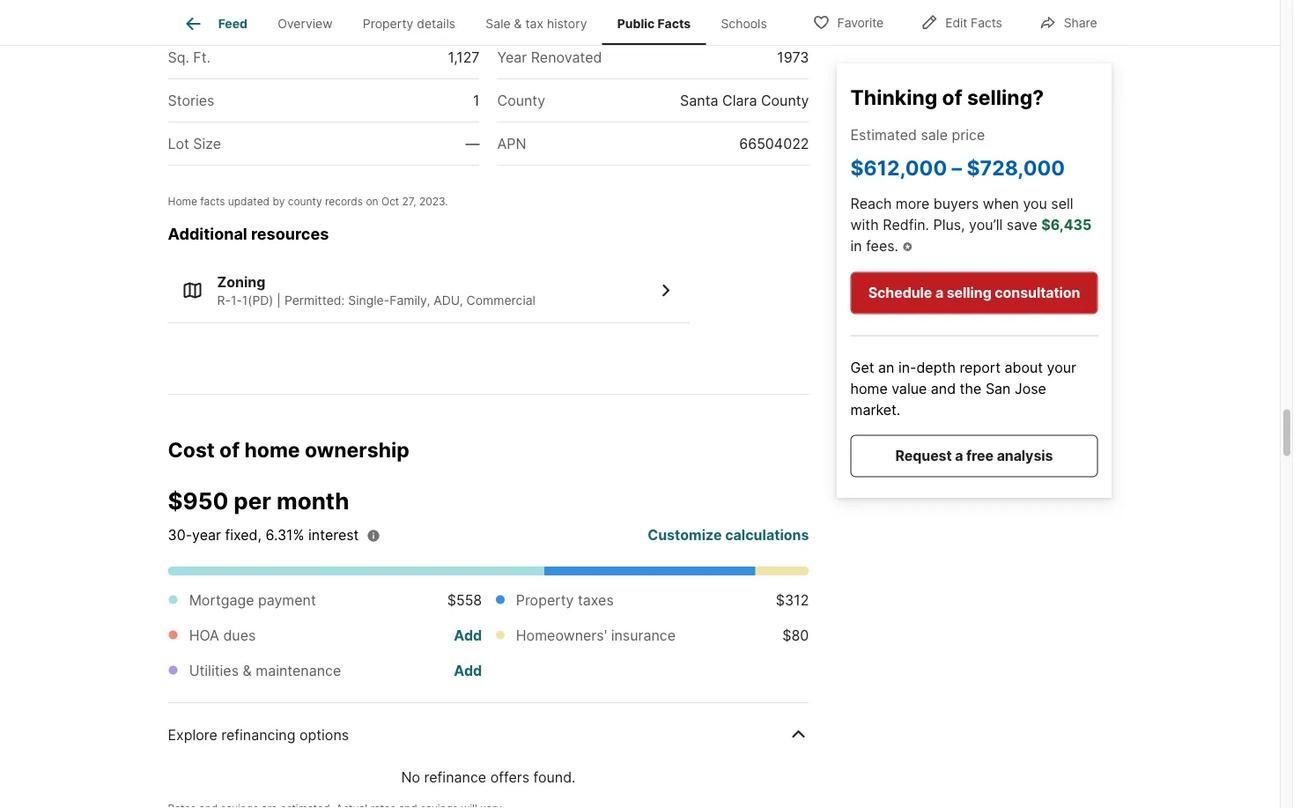 Task type: locate. For each thing, give the bounding box(es) containing it.
schedule
[[869, 284, 933, 301]]

favorite
[[838, 15, 884, 30]]

free
[[967, 447, 994, 464]]

1 year from the top
[[498, 6, 527, 23]]

add
[[454, 627, 482, 644], [454, 662, 482, 679]]

facts right public
[[658, 16, 691, 31]]

a left selling
[[936, 284, 944, 301]]

month
[[277, 488, 349, 516]]

1 horizontal spatial county
[[761, 92, 810, 109]]

1 horizontal spatial of
[[943, 85, 963, 109]]

overview
[[278, 16, 333, 31]]

property for property taxes
[[516, 592, 574, 609]]

property for property details
[[363, 16, 414, 31]]

property details tab
[[348, 3, 471, 45]]

single-
[[348, 294, 390, 309]]

san jose market.
[[851, 380, 1047, 419]]

adu,
[[434, 294, 463, 309]]

of right cost
[[220, 438, 240, 462]]

the
[[960, 380, 982, 397]]

property up the homeowners'
[[516, 592, 574, 609]]

1 add from the top
[[454, 627, 482, 644]]

additional resources
[[168, 224, 329, 244]]

1 horizontal spatial property
[[516, 592, 574, 609]]

0 vertical spatial property
[[363, 16, 414, 31]]

1 horizontal spatial &
[[514, 16, 522, 31]]

$612,000 – $728,000
[[851, 155, 1066, 180]]

report
[[960, 359, 1001, 376]]

facts inside "button"
[[971, 15, 1003, 30]]

—
[[466, 135, 480, 153]]

reach more buyers when you sell with redfin. plus, you'll save
[[851, 195, 1074, 233]]

0 vertical spatial a
[[936, 284, 944, 301]]

a left the free
[[956, 447, 964, 464]]

1 vertical spatial year
[[498, 49, 527, 66]]

0 vertical spatial &
[[514, 16, 522, 31]]

ownership
[[305, 438, 410, 462]]

a inside request a free analysis button
[[956, 447, 964, 464]]

commercial
[[467, 294, 536, 309]]

lot size
[[168, 135, 221, 153]]

1 vertical spatial home
[[245, 438, 300, 462]]

& right utilities on the bottom of page
[[243, 662, 252, 679]]

options
[[300, 727, 349, 744]]

market.
[[851, 401, 901, 419]]

1 vertical spatial property
[[516, 592, 574, 609]]

0 vertical spatial add
[[454, 627, 482, 644]]

mortgage
[[189, 592, 254, 609]]

1 vertical spatial a
[[956, 447, 964, 464]]

redfin.
[[883, 216, 930, 233]]

selling
[[947, 284, 992, 301]]

edit facts button
[[906, 4, 1018, 40]]

tab list
[[168, 0, 797, 45]]

county down 1973
[[761, 92, 810, 109]]

maintenance
[[256, 662, 341, 679]]

66504022
[[740, 135, 810, 153]]

a for request
[[956, 447, 964, 464]]

no
[[401, 769, 420, 786]]

a inside schedule a selling consultation button
[[936, 284, 944, 301]]

sale & tax history tab
[[471, 3, 602, 45]]

of up price
[[943, 85, 963, 109]]

county up apn
[[498, 92, 546, 109]]

& for sale
[[514, 16, 522, 31]]

home up market. at the right
[[851, 380, 888, 397]]

facts right edit
[[971, 15, 1003, 30]]

county
[[498, 92, 546, 109], [761, 92, 810, 109]]

request a free analysis
[[896, 447, 1054, 464]]

public
[[618, 16, 655, 31]]

explore refinancing options button
[[168, 704, 810, 767]]

county
[[288, 196, 322, 209]]

facts
[[971, 15, 1003, 30], [658, 16, 691, 31]]

1 horizontal spatial facts
[[971, 15, 1003, 30]]

home up the '$950 per month'
[[245, 438, 300, 462]]

facts for edit facts
[[971, 15, 1003, 30]]

$558
[[447, 592, 482, 609]]

0 horizontal spatial a
[[936, 284, 944, 301]]

mortgage payment
[[189, 592, 316, 609]]

more
[[896, 195, 930, 212]]

feed
[[218, 16, 248, 31]]

of
[[943, 85, 963, 109], [220, 438, 240, 462]]

homeowners' insurance
[[516, 627, 676, 644]]

customize
[[648, 527, 722, 544]]

0 horizontal spatial of
[[220, 438, 240, 462]]

& for utilities
[[243, 662, 252, 679]]

taxes
[[578, 592, 614, 609]]

add down $558
[[454, 627, 482, 644]]

updated
[[228, 196, 270, 209]]

favorite button
[[798, 4, 899, 40]]

property inside 'property details' tab
[[363, 16, 414, 31]]

selling?
[[968, 85, 1045, 109]]

built
[[531, 6, 560, 23]]

baths
[[168, 6, 206, 23]]

1 vertical spatial of
[[220, 438, 240, 462]]

year
[[498, 6, 527, 23], [498, 49, 527, 66]]

records
[[325, 196, 363, 209]]

of for selling?
[[943, 85, 963, 109]]

0 vertical spatial home
[[851, 380, 888, 397]]

property left details
[[363, 16, 414, 31]]

0 vertical spatial year
[[498, 6, 527, 23]]

1-
[[231, 294, 242, 309]]

no refinance offers found.
[[401, 769, 576, 786]]

0 horizontal spatial facts
[[658, 16, 691, 31]]

oct
[[382, 196, 399, 209]]

schedule a selling consultation button
[[851, 272, 1099, 314]]

by
[[273, 196, 285, 209]]

save
[[1007, 216, 1038, 233]]

1 horizontal spatial home
[[851, 380, 888, 397]]

2 year from the top
[[498, 49, 527, 66]]

1(pd)
[[242, 294, 274, 309]]

edit
[[946, 15, 968, 30]]

per
[[234, 488, 271, 516]]

0 horizontal spatial property
[[363, 16, 414, 31]]

share
[[1064, 15, 1098, 30]]

1,127
[[448, 49, 480, 66]]

$80
[[783, 627, 809, 644]]

0 horizontal spatial county
[[498, 92, 546, 109]]

add up explore refinancing options dropdown button
[[454, 662, 482, 679]]

hoa dues
[[189, 627, 256, 644]]

homeowners'
[[516, 627, 607, 644]]

1 vertical spatial &
[[243, 662, 252, 679]]

& left the tax
[[514, 16, 522, 31]]

1 vertical spatial add
[[454, 662, 482, 679]]

2 county from the left
[[761, 92, 810, 109]]

1 horizontal spatial a
[[956, 447, 964, 464]]

year built
[[498, 6, 560, 23]]

0 vertical spatial of
[[943, 85, 963, 109]]

30-year fixed, 6.31% interest
[[168, 527, 359, 544]]

6.31%
[[266, 527, 305, 544]]

facts inside tab
[[658, 16, 691, 31]]

2 add from the top
[[454, 662, 482, 679]]

& inside tab
[[514, 16, 522, 31]]

value
[[892, 380, 927, 397]]

get an in-depth report about your home value and the
[[851, 359, 1077, 397]]

thinking of selling?
[[851, 85, 1045, 109]]

schools
[[721, 16, 767, 31]]

0 horizontal spatial &
[[243, 662, 252, 679]]

lot
[[168, 135, 189, 153]]

you'll
[[970, 216, 1003, 233]]



Task type: describe. For each thing, give the bounding box(es) containing it.
sq. ft.
[[168, 49, 211, 66]]

$950
[[168, 488, 229, 516]]

insurance
[[611, 627, 676, 644]]

add for hoa dues
[[454, 627, 482, 644]]

1973
[[778, 49, 810, 66]]

details
[[417, 16, 456, 31]]

offers
[[491, 769, 530, 786]]

apn
[[498, 135, 527, 153]]

year
[[192, 527, 221, 544]]

an
[[879, 359, 895, 376]]

payment
[[258, 592, 316, 609]]

additional
[[168, 224, 247, 244]]

request a free analysis button
[[851, 435, 1099, 477]]

a for schedule
[[936, 284, 944, 301]]

request
[[896, 447, 952, 464]]

in
[[851, 237, 863, 254]]

about
[[1005, 359, 1044, 376]]

schools tab
[[706, 3, 783, 45]]

family,
[[390, 294, 430, 309]]

0 horizontal spatial home
[[245, 438, 300, 462]]

utilities & maintenance
[[189, 662, 341, 679]]

refinancing
[[221, 727, 296, 744]]

facts for public facts
[[658, 16, 691, 31]]

ft.
[[193, 49, 211, 66]]

1
[[473, 92, 480, 109]]

get
[[851, 359, 875, 376]]

fees.
[[867, 237, 899, 254]]

$950 per month
[[168, 488, 349, 516]]

plus,
[[934, 216, 966, 233]]

home inside get an in-depth report about your home value and the
[[851, 380, 888, 397]]

sq.
[[168, 49, 189, 66]]

thinking
[[851, 85, 938, 109]]

on
[[366, 196, 379, 209]]

refinance
[[424, 769, 487, 786]]

in-
[[899, 359, 917, 376]]

cost of home ownership
[[168, 438, 410, 462]]

consultation
[[995, 284, 1081, 301]]

r-
[[217, 294, 231, 309]]

feed link
[[183, 13, 248, 34]]

utilities
[[189, 662, 239, 679]]

.
[[445, 196, 448, 209]]

add for utilities & maintenance
[[454, 662, 482, 679]]

30-
[[168, 527, 192, 544]]

with
[[851, 216, 879, 233]]

hoa
[[189, 627, 219, 644]]

1 county from the left
[[498, 92, 546, 109]]

calculations
[[725, 527, 810, 544]]

stories
[[168, 92, 215, 109]]

$312
[[776, 592, 809, 609]]

home
[[168, 196, 197, 209]]

property details
[[363, 16, 456, 31]]

size
[[193, 135, 221, 153]]

27,
[[402, 196, 416, 209]]

cost
[[168, 438, 215, 462]]

your
[[1048, 359, 1077, 376]]

$6,435
[[1042, 216, 1092, 233]]

public facts tab
[[602, 3, 706, 45]]

resources
[[251, 224, 329, 244]]

sale
[[921, 126, 948, 143]]

estimated
[[851, 126, 917, 143]]

renovated
[[531, 49, 602, 66]]

history
[[547, 16, 587, 31]]

explore refinancing options
[[168, 727, 349, 744]]

santa
[[680, 92, 719, 109]]

edit facts
[[946, 15, 1003, 30]]

$6,435 in fees.
[[851, 216, 1092, 254]]

explore
[[168, 727, 218, 744]]

year for year built
[[498, 6, 527, 23]]

jose
[[1015, 380, 1047, 397]]

price
[[952, 126, 986, 143]]

facts
[[200, 196, 225, 209]]

year for year renovated
[[498, 49, 527, 66]]

buyers
[[934, 195, 979, 212]]

|
[[277, 294, 281, 309]]

sale & tax history
[[486, 16, 587, 31]]

overview tab
[[263, 3, 348, 45]]

schedule a selling consultation
[[869, 284, 1081, 301]]

zoning
[[217, 274, 266, 291]]

public facts
[[618, 16, 691, 31]]

found.
[[534, 769, 576, 786]]

tab list containing feed
[[168, 0, 797, 45]]

property taxes
[[516, 592, 614, 609]]

estimated sale price
[[851, 126, 986, 143]]

2023
[[419, 196, 445, 209]]

of for home
[[220, 438, 240, 462]]



Task type: vqa. For each thing, say whether or not it's contained in the screenshot.


